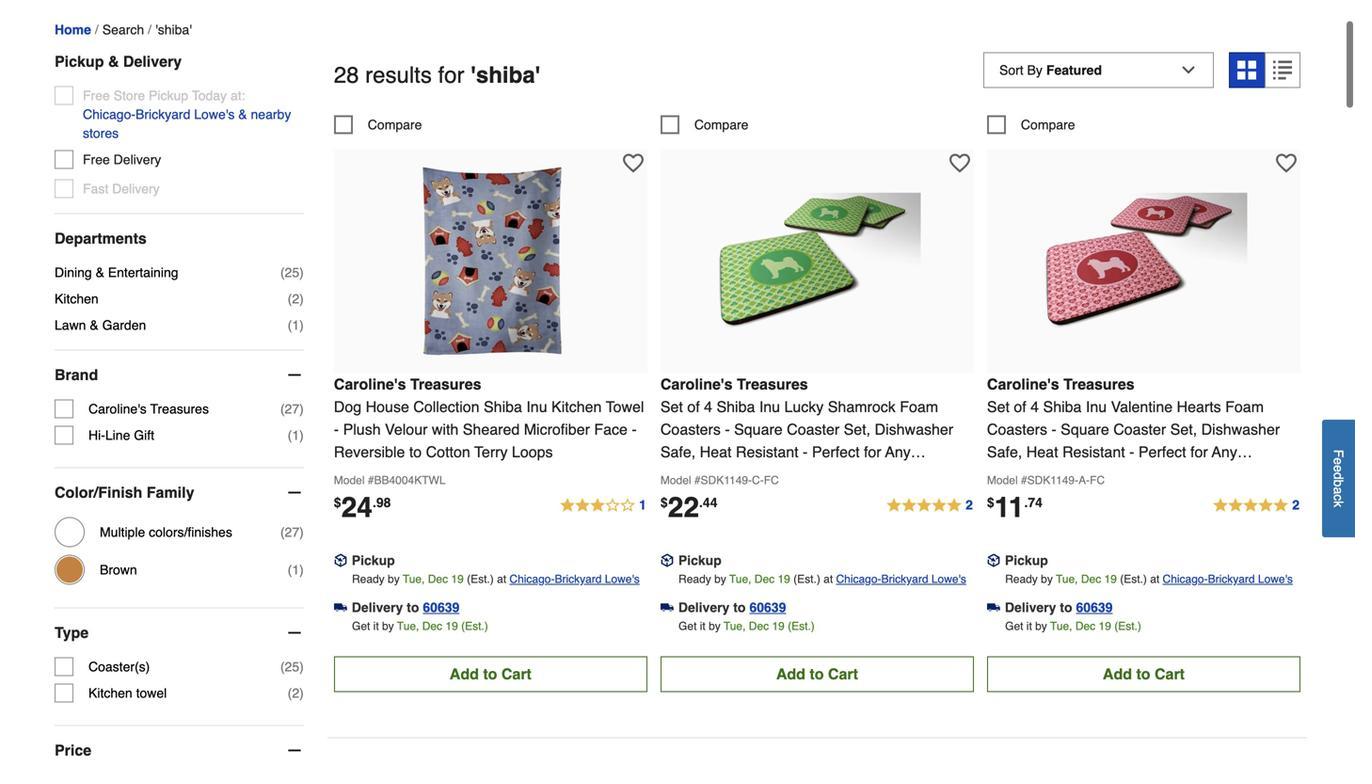 Task type: describe. For each thing, give the bounding box(es) containing it.
towel
[[606, 398, 645, 416]]

1002765504 element
[[988, 115, 1076, 134]]

f
[[1332, 450, 1347, 458]]

lawn & garden
[[55, 318, 146, 333]]

caroline's treasures set of 4 shiba inu valentine hearts foam coasters - square coaster set, dishwasher safe, heat resistant - perfect for any occasion image
[[1041, 159, 1248, 366]]

( for coaster(s)
[[281, 660, 285, 675]]

) for multiple colors/finishes
[[300, 525, 304, 540]]

coaster(s)
[[89, 660, 150, 675]]

2 pickup image from the left
[[988, 554, 1001, 567]]

actual price $24.98 element
[[334, 491, 391, 524]]

colors/finishes
[[149, 525, 232, 540]]

2 add to cart button from the left
[[661, 657, 975, 692]]

1 / from the left
[[95, 22, 99, 37]]

0 horizontal spatial for
[[438, 62, 465, 88]]

chicago- for 1st pickup icon from right
[[1163, 573, 1209, 586]]

lowe's for 1st pickup icon from the left
[[605, 573, 640, 586]]

) for dining & entertaining
[[300, 265, 304, 280]]

house
[[366, 398, 409, 416]]

lowe's for pickup image in the bottom left of the page
[[932, 573, 967, 586]]

coasters for set of 4 shiba inu valentine hearts foam coasters - square coaster set, dishwasher safe, heat resistant - perfect for any occasion
[[988, 421, 1048, 438]]

sdk1149- for set of 4 shiba inu lucky shamrock foam coasters - square coaster set, dishwasher safe, heat resistant - perfect for any occasion
[[701, 474, 752, 487]]

24
[[341, 491, 373, 524]]

chicago- inside chicago-brickyard lowe's & nearby stores
[[83, 107, 136, 122]]

delivery to 60639 for 1st pickup icon from the left
[[352, 600, 460, 615]]

caroline's for caroline's treasures dog house collection shiba inu kitchen towel - plush velour with sheared microfiber face - reversible to cotton terry loops
[[334, 376, 406, 393]]

garden
[[102, 318, 146, 333]]

family
[[147, 484, 194, 502]]

2 e from the top
[[1332, 465, 1347, 472]]

kitchen for kitchen
[[55, 292, 99, 307]]

& for garden
[[90, 318, 99, 333]]

color/finish
[[55, 484, 142, 502]]

1 model from the left
[[334, 474, 365, 487]]

towel
[[136, 686, 167, 701]]

dishwasher for shamrock
[[875, 421, 954, 438]]

a
[[1332, 487, 1347, 494]]

( for hi-line gift
[[288, 428, 292, 443]]

compare for the "1002408178" element on the top left
[[368, 117, 422, 132]]

inu for kitchen
[[527, 398, 548, 416]]

occasion for set of 4 shiba inu lucky shamrock foam coasters - square coaster set, dishwasher safe, heat resistant - perfect for any occasion
[[661, 466, 724, 483]]

multiple colors/finishes
[[100, 525, 232, 540]]

it for truck filled icon related to pickup image in the bottom left of the page
[[700, 620, 706, 633]]

( 25 ) for coaster(s)
[[281, 660, 304, 675]]

f e e d b a c k
[[1332, 450, 1347, 508]]

1 e from the top
[[1332, 458, 1347, 465]]

delivery to 60639 for pickup image in the bottom left of the page
[[679, 600, 787, 615]]

any for hearts
[[1213, 443, 1238, 461]]

pickup down home
[[55, 53, 104, 70]]

hearts
[[1178, 398, 1222, 416]]

$ for 24
[[334, 495, 341, 510]]

compare for 1002765608 element
[[695, 117, 749, 132]]

at for pickup image in the bottom left of the page
[[824, 573, 833, 586]]

3 cart from the left
[[1155, 666, 1186, 683]]

1 pickup image from the left
[[334, 554, 347, 567]]

$ 11 .74
[[988, 491, 1043, 524]]

coasters for set of 4 shiba inu lucky shamrock foam coasters - square coaster set, dishwasher safe, heat resistant - perfect for any occasion
[[661, 421, 721, 438]]

c
[[1332, 494, 1347, 501]]

valentine
[[1112, 398, 1173, 416]]

( for brown
[[288, 563, 292, 578]]

b
[[1332, 480, 1347, 487]]

color/finish family button
[[55, 469, 304, 518]]

a-
[[1079, 474, 1091, 487]]

color/finish family
[[55, 484, 194, 502]]

terry
[[475, 443, 508, 461]]

caroline's treasures set of 4 shiba inu lucky shamrock foam coasters - square coaster set, dishwasher safe, heat resistant - perfect for any occasion model # sdk1149-c-fc
[[661, 376, 954, 487]]

at for 1st pickup icon from right
[[1151, 573, 1160, 586]]

28 results for ' shiba '
[[334, 62, 541, 88]]

dishwasher for hearts
[[1202, 421, 1281, 438]]

2 ' from the left
[[535, 62, 541, 88]]

pickup image
[[661, 554, 674, 567]]

at:
[[231, 88, 245, 103]]

( 1 ) for brand
[[288, 428, 304, 443]]

chicago- for 1st pickup icon from the left
[[510, 573, 555, 586]]

actual price $22.44 element
[[661, 491, 718, 524]]

face
[[595, 421, 628, 438]]

model # bb4004ktwl
[[334, 474, 446, 487]]

home link
[[55, 22, 91, 37]]

.98
[[373, 495, 391, 510]]

fast delivery
[[83, 181, 160, 196]]

caroline's treasures
[[89, 402, 209, 417]]

perfect for lucky
[[812, 443, 860, 461]]

free for free delivery
[[83, 152, 110, 167]]

store
[[114, 88, 145, 103]]

collection
[[414, 398, 480, 416]]

ready by tue, dec 19 (est.) at chicago-brickyard lowe's for 1st pickup icon from right
[[1006, 573, 1294, 586]]

caroline's treasures dog house collection shiba inu kitchen towel - plush velour with sheared microfiber face - reversible to cotton terry loops
[[334, 376, 645, 461]]

delivery to 60639 for 1st pickup icon from right
[[1006, 600, 1113, 615]]

get for truck filled icon corresponding to 1st pickup icon from right
[[1006, 620, 1024, 633]]

minus image for brand
[[285, 366, 304, 385]]

add for third add to cart button
[[1103, 666, 1133, 683]]

add to cart for third add to cart button
[[1103, 666, 1186, 683]]

chicago-brickyard lowe's & nearby stores button
[[83, 105, 304, 143]]

minus image for color/finish family
[[285, 484, 304, 502]]

caroline's treasures set of 4 shiba inu valentine hearts foam coasters - square coaster set, dishwasher safe, heat resistant - perfect for any occasion model # sdk1149-a-fc
[[988, 376, 1281, 487]]

gift
[[134, 428, 154, 443]]

add for 2nd add to cart button from the right
[[777, 666, 806, 683]]

type
[[55, 624, 89, 642]]

of for set of 4 shiba inu lucky shamrock foam coasters - square coaster set, dishwasher safe, heat resistant - perfect for any occasion
[[688, 398, 700, 416]]

22
[[668, 491, 700, 524]]

1 # from the left
[[368, 474, 374, 487]]

dog
[[334, 398, 362, 416]]

heat for set of 4 shiba inu lucky shamrock foam coasters - square coaster set, dishwasher safe, heat resistant - perfect for any occasion
[[700, 443, 732, 461]]

1 for hi-line gift
[[292, 428, 300, 443]]

it for truck filled icon related to 1st pickup icon from the left
[[374, 620, 379, 633]]

with
[[432, 421, 459, 438]]

3 add to cart button from the left
[[988, 657, 1301, 692]]

caroline's for caroline's treasures set of 4 shiba inu valentine hearts foam coasters - square coaster set, dishwasher safe, heat resistant - perfect for any occasion model # sdk1149-a-fc
[[988, 376, 1060, 393]]

list view image
[[1274, 61, 1293, 80]]

brand
[[55, 366, 98, 384]]

home
[[55, 22, 91, 37]]

ready for pickup image in the bottom left of the page
[[679, 573, 712, 586]]

free for free store pickup today at:
[[83, 88, 110, 103]]

compare for 1002765504 "element"
[[1022, 117, 1076, 132]]

.44
[[700, 495, 718, 510]]

shiba for kitchen
[[484, 398, 523, 416]]

square for valentine
[[1061, 421, 1110, 438]]

d
[[1332, 472, 1347, 480]]

pickup for 1st pickup icon from right
[[1006, 553, 1049, 568]]

ready for 1st pickup icon from right
[[1006, 573, 1038, 586]]

chicago-brickyard lowe's button for 60639 button corresponding to truck filled icon related to pickup image in the bottom left of the page
[[837, 570, 967, 589]]

$ 24 .98
[[334, 491, 391, 524]]

treasures for valentine
[[1064, 376, 1135, 393]]

resistant for valentine
[[1063, 443, 1126, 461]]

minus image for type
[[285, 624, 304, 643]]

60639 button for truck filled icon corresponding to 1st pickup icon from right
[[1077, 598, 1113, 617]]

type button
[[55, 609, 304, 658]]

shamrock
[[828, 398, 896, 416]]

at for 1st pickup icon from the left
[[497, 573, 507, 586]]

fast
[[83, 181, 109, 196]]

c-
[[752, 474, 764, 487]]

loops
[[512, 443, 553, 461]]

any for shamrock
[[886, 443, 911, 461]]

hi-
[[89, 428, 105, 443]]

entertaining
[[108, 265, 178, 280]]

chicago-brickyard lowe's & nearby stores
[[83, 107, 291, 141]]

bb4004ktwl
[[374, 474, 446, 487]]

) for coaster(s)
[[300, 660, 304, 675]]

add for third add to cart button from right
[[450, 666, 479, 683]]

sheared
[[463, 421, 520, 438]]

free delivery
[[83, 152, 161, 167]]

price
[[55, 742, 91, 760]]

1002765608 element
[[661, 115, 749, 134]]

lowe's inside chicago-brickyard lowe's & nearby stores
[[194, 107, 235, 122]]

27 for brand
[[285, 402, 300, 417]]

plush
[[343, 421, 381, 438]]

brickyard for 1st pickup icon from right
[[1209, 573, 1256, 586]]

2 button for 22
[[886, 495, 975, 517]]

pickup up chicago-brickyard lowe's & nearby stores
[[149, 88, 188, 103]]

) for kitchen towel
[[300, 686, 304, 701]]

set for set of 4 shiba inu valentine hearts foam coasters - square coaster set, dishwasher safe, heat resistant - perfect for any occasion
[[988, 398, 1010, 416]]

( 27 ) for color/finish family
[[281, 525, 304, 540]]

model for set of 4 shiba inu lucky shamrock foam coasters - square coaster set, dishwasher safe, heat resistant - perfect for any occasion
[[661, 474, 692, 487]]

nearby
[[251, 107, 291, 122]]

coaster for lucky
[[787, 421, 840, 438]]

model for set of 4 shiba inu valentine hearts foam coasters - square coaster set, dishwasher safe, heat resistant - perfect for any occasion
[[988, 474, 1018, 487]]

shiba
[[476, 62, 535, 88]]

foam for shamrock
[[900, 398, 939, 416]]

home / search / 'shiba'
[[55, 22, 192, 37]]

11
[[995, 491, 1025, 524]]

$ for 11
[[988, 495, 995, 510]]

3 stars image
[[559, 495, 648, 517]]

departments
[[55, 230, 147, 247]]

brickyard for 1st pickup icon from the left
[[555, 573, 602, 586]]

brown
[[100, 563, 137, 578]]

shiba element
[[155, 22, 192, 37]]

perfect for valentine
[[1139, 443, 1187, 461]]



Task type: locate. For each thing, give the bounding box(es) containing it.
25 for coaster(s)
[[285, 660, 300, 675]]

add to cart for third add to cart button from right
[[450, 666, 532, 683]]

kitchen towel
[[89, 686, 167, 701]]

pickup for pickup image in the bottom left of the page
[[679, 553, 722, 568]]

2 horizontal spatial get it by tue, dec 19 (est.)
[[1006, 620, 1142, 633]]

lowe's for 1st pickup icon from right
[[1259, 573, 1294, 586]]

3 add to cart from the left
[[1103, 666, 1186, 683]]

treasures up the lucky
[[737, 376, 809, 393]]

2 free from the top
[[83, 152, 110, 167]]

free
[[83, 88, 110, 103], [83, 152, 110, 167]]

27
[[285, 402, 300, 417], [285, 525, 300, 540]]

0 horizontal spatial 5 stars image
[[886, 495, 975, 517]]

lucky
[[785, 398, 824, 416]]

model inside 'caroline's treasures set of 4 shiba inu lucky shamrock foam coasters - square coaster set, dishwasher safe, heat resistant - perfect for any occasion model # sdk1149-c-fc'
[[661, 474, 692, 487]]

2 inu from the left
[[760, 398, 781, 416]]

f e e d b a c k button
[[1323, 420, 1356, 538]]

2 occasion from the left
[[988, 466, 1051, 483]]

19
[[451, 573, 464, 586], [778, 573, 791, 586], [1105, 573, 1118, 586], [446, 620, 458, 633], [773, 620, 785, 633], [1099, 620, 1112, 633]]

0 horizontal spatial /
[[95, 22, 99, 37]]

2 add to cart from the left
[[777, 666, 859, 683]]

2 vertical spatial kitchen
[[89, 686, 132, 701]]

chicago- for pickup image in the bottom left of the page
[[837, 573, 882, 586]]

results
[[366, 62, 432, 88]]

add to cart button
[[334, 657, 648, 692], [661, 657, 975, 692], [988, 657, 1301, 692]]

dining & entertaining
[[55, 265, 178, 280]]

coaster inside caroline's treasures set of 4 shiba inu valentine hearts foam coasters - square coaster set, dishwasher safe, heat resistant - perfect for any occasion model # sdk1149-a-fc
[[1114, 421, 1167, 438]]

fc inside caroline's treasures set of 4 shiba inu valentine hearts foam coasters - square coaster set, dishwasher safe, heat resistant - perfect for any occasion model # sdk1149-a-fc
[[1090, 474, 1106, 487]]

3 heart outline image from the left
[[1277, 153, 1297, 174]]

set, for shamrock
[[844, 421, 871, 438]]

60639 button
[[423, 598, 460, 617], [750, 598, 787, 617], [1077, 598, 1113, 617]]

any inside 'caroline's treasures set of 4 shiba inu lucky shamrock foam coasters - square coaster set, dishwasher safe, heat resistant - perfect for any occasion model # sdk1149-c-fc'
[[886, 443, 911, 461]]

inu left valentine
[[1087, 398, 1107, 416]]

safe, for set of 4 shiba inu valentine hearts foam coasters - square coaster set, dishwasher safe, heat resistant - perfect for any occasion
[[988, 443, 1023, 461]]

# for set of 4 shiba inu lucky shamrock foam coasters - square coaster set, dishwasher safe, heat resistant - perfect for any occasion
[[695, 474, 701, 487]]

occasion up .44
[[661, 466, 724, 483]]

free down 'stores'
[[83, 152, 110, 167]]

kitchen up microfiber
[[552, 398, 602, 416]]

3 chicago-brickyard lowe's button from the left
[[1163, 570, 1294, 589]]

occasion inside 'caroline's treasures set of 4 shiba inu lucky shamrock foam coasters - square coaster set, dishwasher safe, heat resistant - perfect for any occasion model # sdk1149-c-fc'
[[661, 466, 724, 483]]

1 60639 button from the left
[[423, 598, 460, 617]]

1 horizontal spatial sdk1149-
[[1028, 474, 1079, 487]]

1 add from the left
[[450, 666, 479, 683]]

1 chicago-brickyard lowe's button from the left
[[510, 570, 640, 589]]

0 horizontal spatial 60639 button
[[423, 598, 460, 617]]

dishwasher inside 'caroline's treasures set of 4 shiba inu lucky shamrock foam coasters - square coaster set, dishwasher safe, heat resistant - perfect for any occasion model # sdk1149-c-fc'
[[875, 421, 954, 438]]

1 horizontal spatial get
[[679, 620, 697, 633]]

4 inside 'caroline's treasures set of 4 shiba inu lucky shamrock foam coasters - square coaster set, dishwasher safe, heat resistant - perfect for any occasion model # sdk1149-c-fc'
[[704, 398, 713, 416]]

2 horizontal spatial inu
[[1087, 398, 1107, 416]]

chicago-
[[83, 107, 136, 122], [510, 573, 555, 586], [837, 573, 882, 586], [1163, 573, 1209, 586]]

cart
[[502, 666, 532, 683], [829, 666, 859, 683], [1155, 666, 1186, 683]]

pickup image down 24 at the bottom left of page
[[334, 554, 347, 567]]

search
[[102, 22, 144, 37]]

1 ( 27 ) from the top
[[281, 402, 304, 417]]

0 horizontal spatial 60639
[[423, 600, 460, 615]]

3 60639 button from the left
[[1077, 598, 1113, 617]]

) for lawn & garden
[[300, 318, 304, 333]]

2 ready from the left
[[679, 573, 712, 586]]

1 horizontal spatial occasion
[[988, 466, 1051, 483]]

25
[[285, 265, 300, 280], [285, 660, 300, 675]]

velour
[[385, 421, 428, 438]]

2 cart from the left
[[829, 666, 859, 683]]

tue,
[[403, 573, 425, 586], [730, 573, 752, 586], [1057, 573, 1079, 586], [397, 620, 419, 633], [724, 620, 746, 633], [1051, 620, 1073, 633]]

2 square from the left
[[1061, 421, 1110, 438]]

0 horizontal spatial set,
[[844, 421, 871, 438]]

square for lucky
[[735, 421, 783, 438]]

1 horizontal spatial of
[[1014, 398, 1027, 416]]

minus image inside brand button
[[285, 366, 304, 385]]

2 horizontal spatial add to cart button
[[988, 657, 1301, 692]]

2 get it by tue, dec 19 (est.) from the left
[[679, 620, 815, 633]]

5 stars image for 22
[[886, 495, 975, 517]]

1 button
[[559, 495, 648, 517]]

& right dining
[[96, 265, 104, 280]]

caroline's
[[334, 376, 406, 393], [661, 376, 733, 393], [988, 376, 1060, 393], [89, 402, 147, 417]]

treasures for lucky
[[737, 376, 809, 393]]

1 add to cart from the left
[[450, 666, 532, 683]]

2 ( 25 ) from the top
[[281, 660, 304, 675]]

lawn
[[55, 318, 86, 333]]

shiba left the lucky
[[717, 398, 756, 416]]

for right "results"
[[438, 62, 465, 88]]

0 horizontal spatial inu
[[527, 398, 548, 416]]

it for truck filled icon corresponding to 1st pickup icon from right
[[1027, 620, 1033, 633]]

compare inside 1002765504 "element"
[[1022, 117, 1076, 132]]

# up .98
[[368, 474, 374, 487]]

coasters
[[661, 421, 721, 438], [988, 421, 1048, 438]]

1 horizontal spatial chicago-brickyard lowe's button
[[837, 570, 967, 589]]

e up b
[[1332, 465, 1347, 472]]

foam inside caroline's treasures set of 4 shiba inu valentine hearts foam coasters - square coaster set, dishwasher safe, heat resistant - perfect for any occasion model # sdk1149-a-fc
[[1226, 398, 1265, 416]]

sdk1149- up '.74'
[[1028, 474, 1079, 487]]

1 any from the left
[[886, 443, 911, 461]]

0 vertical spatial ( 27 )
[[281, 402, 304, 417]]

ready by tue, dec 19 (est.) at chicago-brickyard lowe's for pickup image in the bottom left of the page
[[679, 573, 967, 586]]

1 horizontal spatial cart
[[829, 666, 859, 683]]

set inside caroline's treasures set of 4 shiba inu valentine hearts foam coasters - square coaster set, dishwasher safe, heat resistant - perfect for any occasion model # sdk1149-a-fc
[[988, 398, 1010, 416]]

( 27 )
[[281, 402, 304, 417], [281, 525, 304, 540]]

for inside 'caroline's treasures set of 4 shiba inu lucky shamrock foam coasters - square coaster set, dishwasher safe, heat resistant - perfect for any occasion model # sdk1149-c-fc'
[[864, 443, 882, 461]]

2 horizontal spatial 60639 button
[[1077, 598, 1113, 617]]

multiple
[[100, 525, 145, 540]]

foam right 'hearts'
[[1226, 398, 1265, 416]]

1 of from the left
[[688, 398, 700, 416]]

compare
[[368, 117, 422, 132], [695, 117, 749, 132], [1022, 117, 1076, 132]]

1 horizontal spatial inu
[[760, 398, 781, 416]]

0 horizontal spatial fc
[[764, 474, 779, 487]]

2 horizontal spatial at
[[1151, 573, 1160, 586]]

safe, up 11
[[988, 443, 1023, 461]]

1 horizontal spatial heat
[[1027, 443, 1059, 461]]

$ left .44
[[661, 495, 668, 510]]

1 ( 1 ) from the top
[[288, 318, 304, 333]]

) for kitchen
[[300, 292, 304, 307]]

4 ) from the top
[[300, 402, 304, 417]]

1 horizontal spatial #
[[695, 474, 701, 487]]

minus image inside type button
[[285, 624, 304, 643]]

1 coaster from the left
[[787, 421, 840, 438]]

for
[[438, 62, 465, 88], [864, 443, 882, 461], [1191, 443, 1209, 461]]

sdk1149-
[[701, 474, 752, 487], [1028, 474, 1079, 487]]

0 vertical spatial 25
[[285, 265, 300, 280]]

1 horizontal spatial get it by tue, dec 19 (est.)
[[679, 620, 815, 633]]

2 of from the left
[[1014, 398, 1027, 416]]

0 horizontal spatial add to cart button
[[334, 657, 648, 692]]

1 vertical spatial ( 25 )
[[281, 660, 304, 675]]

# up .44
[[695, 474, 701, 487]]

treasures up collection on the left of page
[[411, 376, 482, 393]]

1 horizontal spatial safe,
[[988, 443, 1023, 461]]

chicago-brickyard lowe's button for truck filled icon corresponding to 1st pickup icon from right 60639 button
[[1163, 570, 1294, 589]]

any down shamrock
[[886, 443, 911, 461]]

caroline's treasures dog house collection shiba inu kitchen towel - plush velour with sheared microfiber face - reversible to cotton terry loops image
[[387, 159, 594, 366]]

0 horizontal spatial get it by tue, dec 19 (est.)
[[352, 620, 488, 633]]

1 horizontal spatial add to cart
[[777, 666, 859, 683]]

1 horizontal spatial resistant
[[1063, 443, 1126, 461]]

60639 for truck filled icon related to 1st pickup icon from the left
[[423, 600, 460, 615]]

1 horizontal spatial delivery to 60639
[[679, 600, 787, 615]]

sdk1149- inside caroline's treasures set of 4 shiba inu valentine hearts foam coasters - square coaster set, dishwasher safe, heat resistant - perfect for any occasion model # sdk1149-a-fc
[[1028, 474, 1079, 487]]

2 resistant from the left
[[1063, 443, 1126, 461]]

pickup down actual price $24.98 element
[[352, 553, 395, 568]]

1 inu from the left
[[527, 398, 548, 416]]

free store pickup today at:
[[83, 88, 245, 103]]

1 cart from the left
[[502, 666, 532, 683]]

2 ( 2 ) from the top
[[288, 686, 304, 701]]

( 25 )
[[281, 265, 304, 280], [281, 660, 304, 675]]

model up 24 at the bottom left of page
[[334, 474, 365, 487]]

2 it from the left
[[700, 620, 706, 633]]

# up '.74'
[[1022, 474, 1028, 487]]

2 $ from the left
[[661, 495, 668, 510]]

0 horizontal spatial compare
[[368, 117, 422, 132]]

chicago-brickyard lowe's button
[[510, 570, 640, 589], [837, 570, 967, 589], [1163, 570, 1294, 589]]

1 vertical spatial ( 1 )
[[288, 428, 304, 443]]

0 horizontal spatial dishwasher
[[875, 421, 954, 438]]

& right lawn
[[90, 318, 99, 333]]

safe,
[[661, 443, 696, 461], [988, 443, 1023, 461]]

1 horizontal spatial ready
[[679, 573, 712, 586]]

heat
[[700, 443, 732, 461], [1027, 443, 1059, 461]]

hi-line gift
[[89, 428, 154, 443]]

of inside caroline's treasures set of 4 shiba inu valentine hearts foam coasters - square coaster set, dishwasher safe, heat resistant - perfect for any occasion model # sdk1149-a-fc
[[1014, 398, 1027, 416]]

fc inside 'caroline's treasures set of 4 shiba inu lucky shamrock foam coasters - square coaster set, dishwasher safe, heat resistant - perfect for any occasion model # sdk1149-c-fc'
[[764, 474, 779, 487]]

/ right home
[[95, 22, 99, 37]]

1 horizontal spatial 60639 button
[[750, 598, 787, 617]]

1 horizontal spatial square
[[1061, 421, 1110, 438]]

1 ( 2 ) from the top
[[288, 292, 304, 307]]

kitchen for kitchen towel
[[89, 686, 132, 701]]

2 horizontal spatial heart outline image
[[1277, 153, 1297, 174]]

e up d
[[1332, 458, 1347, 465]]

3 get from the left
[[1006, 620, 1024, 633]]

1 horizontal spatial set
[[988, 398, 1010, 416]]

fc for valentine
[[1090, 474, 1106, 487]]

set, down 'hearts'
[[1171, 421, 1198, 438]]

inu inside caroline's treasures dog house collection shiba inu kitchen towel - plush velour with sheared microfiber face - reversible to cotton terry loops
[[527, 398, 548, 416]]

3 it from the left
[[1027, 620, 1033, 633]]

dishwasher
[[875, 421, 954, 438], [1202, 421, 1281, 438]]

2 button left k
[[1213, 495, 1301, 517]]

perfect inside 'caroline's treasures set of 4 shiba inu lucky shamrock foam coasters - square coaster set, dishwasher safe, heat resistant - perfect for any occasion model # sdk1149-c-fc'
[[812, 443, 860, 461]]

2 truck filled image from the left
[[661, 601, 674, 614]]

2 set from the left
[[988, 398, 1010, 416]]

3 ( 1 ) from the top
[[288, 563, 304, 578]]

# for set of 4 shiba inu valentine hearts foam coasters - square coaster set, dishwasher safe, heat resistant - perfect for any occasion
[[1022, 474, 1028, 487]]

$ 22 .44
[[661, 491, 718, 524]]

1 for brown
[[292, 563, 300, 578]]

1 occasion from the left
[[661, 466, 724, 483]]

1 horizontal spatial any
[[1213, 443, 1238, 461]]

set, inside 'caroline's treasures set of 4 shiba inu lucky shamrock foam coasters - square coaster set, dishwasher safe, heat resistant - perfect for any occasion model # sdk1149-c-fc'
[[844, 421, 871, 438]]

perfect down shamrock
[[812, 443, 860, 461]]

3 get it by tue, dec 19 (est.) from the left
[[1006, 620, 1142, 633]]

pickup down $ 11 .74
[[1006, 553, 1049, 568]]

set for set of 4 shiba inu lucky shamrock foam coasters - square coaster set, dishwasher safe, heat resistant - perfect for any occasion
[[661, 398, 684, 416]]

( 1 )
[[288, 318, 304, 333], [288, 428, 304, 443], [288, 563, 304, 578]]

inu inside 'caroline's treasures set of 4 shiba inu lucky shamrock foam coasters - square coaster set, dishwasher safe, heat resistant - perfect for any occasion model # sdk1149-c-fc'
[[760, 398, 781, 416]]

inu
[[527, 398, 548, 416], [760, 398, 781, 416], [1087, 398, 1107, 416]]

25 for dining & entertaining
[[285, 265, 300, 280]]

0 horizontal spatial shiba
[[484, 398, 523, 416]]

4 for set of 4 shiba inu valentine hearts foam coasters - square coaster set, dishwasher safe, heat resistant - perfect for any occasion
[[1031, 398, 1040, 416]]

occasion
[[661, 466, 724, 483], [988, 466, 1051, 483]]

$ inside $ 11 .74
[[988, 495, 995, 510]]

0 horizontal spatial model
[[334, 474, 365, 487]]

inu left the lucky
[[760, 398, 781, 416]]

2 horizontal spatial it
[[1027, 620, 1033, 633]]

coaster down valentine
[[1114, 421, 1167, 438]]

& down home / search / 'shiba'
[[108, 53, 119, 70]]

2 model from the left
[[661, 474, 692, 487]]

ready for 1st pickup icon from the left
[[352, 573, 385, 586]]

shiba inside caroline's treasures dog house collection shiba inu kitchen towel - plush velour with sheared microfiber face - reversible to cotton terry loops
[[484, 398, 523, 416]]

2 horizontal spatial for
[[1191, 443, 1209, 461]]

1 heart outline image from the left
[[623, 153, 644, 174]]

5 stars image left 11
[[886, 495, 975, 517]]

1 horizontal spatial add
[[777, 666, 806, 683]]

( for caroline's treasures
[[281, 402, 285, 417]]

stores
[[83, 126, 119, 141]]

5 stars image for 11
[[1213, 495, 1301, 517]]

$ inside "$ 22 .44"
[[661, 495, 668, 510]]

caroline's treasures set of 4 shiba inu lucky shamrock foam coasters - square coaster set, dishwasher safe, heat resistant - perfect for any occasion image
[[714, 159, 921, 366]]

4 minus image from the top
[[285, 742, 304, 760]]

pickup & delivery
[[55, 53, 182, 70]]

free left the store
[[83, 88, 110, 103]]

8 ) from the top
[[300, 660, 304, 675]]

heat inside 'caroline's treasures set of 4 shiba inu lucky shamrock foam coasters - square coaster set, dishwasher safe, heat resistant - perfect for any occasion model # sdk1149-c-fc'
[[700, 443, 732, 461]]

2 # from the left
[[695, 474, 701, 487]]

2 60639 from the left
[[750, 600, 787, 615]]

1 coasters from the left
[[661, 421, 721, 438]]

kitchen inside caroline's treasures dog house collection shiba inu kitchen towel - plush velour with sheared microfiber face - reversible to cotton terry loops
[[552, 398, 602, 416]]

shiba up a-
[[1044, 398, 1082, 416]]

( 2 ) for kitchen
[[288, 292, 304, 307]]

( 27 ) for brand
[[281, 402, 304, 417]]

0 horizontal spatial delivery to 60639
[[352, 600, 460, 615]]

&
[[108, 53, 119, 70], [239, 107, 247, 122], [96, 265, 104, 280], [90, 318, 99, 333]]

at
[[497, 573, 507, 586], [824, 573, 833, 586], [1151, 573, 1160, 586]]

1 delivery to 60639 from the left
[[352, 600, 460, 615]]

dishwasher down 'hearts'
[[1202, 421, 1281, 438]]

delivery
[[123, 53, 182, 70], [114, 152, 161, 167], [112, 181, 160, 196], [352, 600, 403, 615], [679, 600, 730, 615], [1006, 600, 1057, 615]]

treasures down brand button
[[150, 402, 209, 417]]

2 heat from the left
[[1027, 443, 1059, 461]]

1 foam from the left
[[900, 398, 939, 416]]

inu for valentine
[[1087, 398, 1107, 416]]

inu up microfiber
[[527, 398, 548, 416]]

2 button left 11
[[886, 495, 975, 517]]

price button
[[55, 727, 304, 766]]

perfect down valentine
[[1139, 443, 1187, 461]]

line
[[105, 428, 130, 443]]

caroline's inside caroline's treasures dog house collection shiba inu kitchen towel - plush velour with sheared microfiber face - reversible to cotton terry loops
[[334, 376, 406, 393]]

resistant up c-
[[736, 443, 799, 461]]

0 horizontal spatial foam
[[900, 398, 939, 416]]

7 ) from the top
[[300, 563, 304, 578]]

28
[[334, 62, 359, 88]]

3 inu from the left
[[1087, 398, 1107, 416]]

truck filled image for 1st pickup icon from right
[[988, 601, 1001, 614]]

( for kitchen
[[288, 292, 292, 307]]

1 set from the left
[[661, 398, 684, 416]]

inu inside caroline's treasures set of 4 shiba inu valentine hearts foam coasters - square coaster set, dishwasher safe, heat resistant - perfect for any occasion model # sdk1149-a-fc
[[1087, 398, 1107, 416]]

foam
[[900, 398, 939, 416], [1226, 398, 1265, 416]]

6 ) from the top
[[300, 525, 304, 540]]

3 $ from the left
[[988, 495, 995, 510]]

0 horizontal spatial #
[[368, 474, 374, 487]]

( 2 ) for kitchen towel
[[288, 686, 304, 701]]

1 it from the left
[[374, 620, 379, 633]]

2 horizontal spatial 60639
[[1077, 600, 1113, 615]]

0 horizontal spatial add to cart
[[450, 666, 532, 683]]

2 coasters from the left
[[988, 421, 1048, 438]]

1 horizontal spatial coaster
[[1114, 421, 1167, 438]]

resistant
[[736, 443, 799, 461], [1063, 443, 1126, 461]]

ready down $ 11 .74
[[1006, 573, 1038, 586]]

& inside chicago-brickyard lowe's & nearby stores
[[239, 107, 247, 122]]

coaster inside 'caroline's treasures set of 4 shiba inu lucky shamrock foam coasters - square coaster set, dishwasher safe, heat resistant - perfect for any occasion model # sdk1149-c-fc'
[[787, 421, 840, 438]]

1 horizontal spatial at
[[824, 573, 833, 586]]

heat inside caroline's treasures set of 4 shiba inu valentine hearts foam coasters - square coaster set, dishwasher safe, heat resistant - perfect for any occasion model # sdk1149-a-fc
[[1027, 443, 1059, 461]]

0 horizontal spatial of
[[688, 398, 700, 416]]

coaster down the lucky
[[787, 421, 840, 438]]

) for hi-line gift
[[300, 428, 304, 443]]

'shiba'
[[155, 22, 192, 37]]

1 vertical spatial 25
[[285, 660, 300, 675]]

1 inside 3 stars image
[[639, 498, 647, 513]]

set, for hearts
[[1171, 421, 1198, 438]]

1 horizontal spatial fc
[[1090, 474, 1106, 487]]

reversible
[[334, 443, 405, 461]]

2 shiba from the left
[[717, 398, 756, 416]]

resistant inside caroline's treasures set of 4 shiba inu valentine hearts foam coasters - square coaster set, dishwasher safe, heat resistant - perfect for any occasion model # sdk1149-a-fc
[[1063, 443, 1126, 461]]

get it by tue, dec 19 (est.) for truck filled icon related to 1st pickup icon from the left
[[352, 620, 488, 633]]

2 horizontal spatial compare
[[1022, 117, 1076, 132]]

0 horizontal spatial any
[[886, 443, 911, 461]]

square inside 'caroline's treasures set of 4 shiba inu lucky shamrock foam coasters - square coaster set, dishwasher safe, heat resistant - perfect for any occasion model # sdk1149-c-fc'
[[735, 421, 783, 438]]

0 horizontal spatial cart
[[502, 666, 532, 683]]

1 horizontal spatial shiba
[[717, 398, 756, 416]]

( for dining & entertaining
[[281, 265, 285, 280]]

0 vertical spatial free
[[83, 88, 110, 103]]

heart outline image
[[623, 153, 644, 174], [950, 153, 971, 174], [1277, 153, 1297, 174]]

1 60639 from the left
[[423, 600, 460, 615]]

compare inside the "1002408178" element
[[368, 117, 422, 132]]

chicago-brickyard lowe's button for 60639 button corresponding to truck filled icon related to 1st pickup icon from the left
[[510, 570, 640, 589]]

ready down actual price $22.44 element on the bottom of the page
[[679, 573, 712, 586]]

fc for lucky
[[764, 474, 779, 487]]

resistant up a-
[[1063, 443, 1126, 461]]

2 compare from the left
[[695, 117, 749, 132]]

2 button for 11
[[1213, 495, 1301, 517]]

5 stars image left k
[[1213, 495, 1301, 517]]

1 27 from the top
[[285, 402, 300, 417]]

3 shiba from the left
[[1044, 398, 1082, 416]]

2 ( 27 ) from the top
[[281, 525, 304, 540]]

resistant for lucky
[[736, 443, 799, 461]]

shiba inside caroline's treasures set of 4 shiba inu valentine hearts foam coasters - square coaster set, dishwasher safe, heat resistant - perfect for any occasion model # sdk1149-a-fc
[[1044, 398, 1082, 416]]

2 any from the left
[[1213, 443, 1238, 461]]

& down at: on the left top of page
[[239, 107, 247, 122]]

model up 22
[[661, 474, 692, 487]]

2 horizontal spatial cart
[[1155, 666, 1186, 683]]

minus image inside 'color/finish family' button
[[285, 484, 304, 502]]

add to cart for 2nd add to cart button from the right
[[777, 666, 859, 683]]

of inside 'caroline's treasures set of 4 shiba inu lucky shamrock foam coasters - square coaster set, dishwasher safe, heat resistant - perfect for any occasion model # sdk1149-c-fc'
[[688, 398, 700, 416]]

square
[[735, 421, 783, 438], [1061, 421, 1110, 438]]

heat up '.74'
[[1027, 443, 1059, 461]]

1 set, from the left
[[844, 421, 871, 438]]

square up c-
[[735, 421, 783, 438]]

treasures
[[411, 376, 482, 393], [737, 376, 809, 393], [1064, 376, 1135, 393], [150, 402, 209, 417]]

square inside caroline's treasures set of 4 shiba inu valentine hearts foam coasters - square coaster set, dishwasher safe, heat resistant - perfect for any occasion model # sdk1149-a-fc
[[1061, 421, 1110, 438]]

coaster for valentine
[[1114, 421, 1167, 438]]

of
[[688, 398, 700, 416], [1014, 398, 1027, 416]]

5 ) from the top
[[300, 428, 304, 443]]

0 horizontal spatial set
[[661, 398, 684, 416]]

0 horizontal spatial occasion
[[661, 466, 724, 483]]

truck filled image
[[334, 601, 347, 614], [661, 601, 674, 614], [988, 601, 1001, 614]]

0 horizontal spatial add
[[450, 666, 479, 683]]

sdk1149- up .44
[[701, 474, 752, 487]]

for for set of 4 shiba inu valentine hearts foam coasters - square coaster set, dishwasher safe, heat resistant - perfect for any occasion
[[1191, 443, 1209, 461]]

get it by tue, dec 19 (est.)
[[352, 620, 488, 633], [679, 620, 815, 633], [1006, 620, 1142, 633]]

1 horizontal spatial 2 button
[[1213, 495, 1301, 517]]

3 ready from the left
[[1006, 573, 1038, 586]]

foam for hearts
[[1226, 398, 1265, 416]]

0 horizontal spatial square
[[735, 421, 783, 438]]

brickyard inside chicago-brickyard lowe's & nearby stores
[[136, 107, 191, 122]]

for for set of 4 shiba inu lucky shamrock foam coasters - square coaster set, dishwasher safe, heat resistant - perfect for any occasion
[[864, 443, 882, 461]]

3 compare from the left
[[1022, 117, 1076, 132]]

2 / from the left
[[148, 22, 152, 37]]

model up 11
[[988, 474, 1018, 487]]

add
[[450, 666, 479, 683], [777, 666, 806, 683], [1103, 666, 1133, 683]]

1 horizontal spatial it
[[700, 620, 706, 633]]

e
[[1332, 458, 1347, 465], [1332, 465, 1347, 472]]

minus image
[[285, 366, 304, 385], [285, 484, 304, 502], [285, 624, 304, 643], [285, 742, 304, 760]]

get
[[352, 620, 370, 633], [679, 620, 697, 633], [1006, 620, 1024, 633]]

0 vertical spatial ( 25 )
[[281, 265, 304, 280]]

1 vertical spatial ( 2 )
[[288, 686, 304, 701]]

pickup image down 11
[[988, 554, 1001, 567]]

1 ( 25 ) from the top
[[281, 265, 304, 280]]

1 dishwasher from the left
[[875, 421, 954, 438]]

actual price $11.74 element
[[988, 491, 1043, 524]]

treasures up valentine
[[1064, 376, 1135, 393]]

2 ( 1 ) from the top
[[288, 428, 304, 443]]

caroline's for caroline's treasures
[[89, 402, 147, 417]]

0 vertical spatial ( 1 )
[[288, 318, 304, 333]]

2 sdk1149- from the left
[[1028, 474, 1079, 487]]

0 horizontal spatial at
[[497, 573, 507, 586]]

0 horizontal spatial heart outline image
[[623, 153, 644, 174]]

$ left .98
[[334, 495, 341, 510]]

( for multiple colors/finishes
[[281, 525, 285, 540]]

to inside caroline's treasures dog house collection shiba inu kitchen towel - plush velour with sheared microfiber face - reversible to cotton terry loops
[[409, 443, 422, 461]]

3 model from the left
[[988, 474, 1018, 487]]

add to cart
[[450, 666, 532, 683], [777, 666, 859, 683], [1103, 666, 1186, 683]]

dishwasher inside caroline's treasures set of 4 shiba inu valentine hearts foam coasters - square coaster set, dishwasher safe, heat resistant - perfect for any occasion model # sdk1149-a-fc
[[1202, 421, 1281, 438]]

ready down actual price $24.98 element
[[352, 573, 385, 586]]

1 get from the left
[[352, 620, 370, 633]]

/ left shiba element
[[148, 22, 152, 37]]

( for lawn & garden
[[288, 318, 292, 333]]

3 ) from the top
[[300, 318, 304, 333]]

safe, inside caroline's treasures set of 4 shiba inu valentine hearts foam coasters - square coaster set, dishwasher safe, heat resistant - perfect for any occasion model # sdk1149-a-fc
[[988, 443, 1023, 461]]

for inside caroline's treasures set of 4 shiba inu valentine hearts foam coasters - square coaster set, dishwasher safe, heat resistant - perfect for any occasion model # sdk1149-a-fc
[[1191, 443, 1209, 461]]

1 horizontal spatial for
[[864, 443, 882, 461]]

set, inside caroline's treasures set of 4 shiba inu valentine hearts foam coasters - square coaster set, dishwasher safe, heat resistant - perfect for any occasion model # sdk1149-a-fc
[[1171, 421, 1198, 438]]

2 foam from the left
[[1226, 398, 1265, 416]]

brand button
[[55, 351, 304, 400]]

1 horizontal spatial 5 stars image
[[1213, 495, 1301, 517]]

coasters inside caroline's treasures set of 4 shiba inu valentine hearts foam coasters - square coaster set, dishwasher safe, heat resistant - perfect for any occasion model # sdk1149-a-fc
[[988, 421, 1048, 438]]

1 minus image from the top
[[285, 366, 304, 385]]

heat up .44
[[700, 443, 732, 461]]

pickup image
[[334, 554, 347, 567], [988, 554, 1001, 567]]

to
[[409, 443, 422, 461], [407, 600, 419, 615], [734, 600, 746, 615], [1061, 600, 1073, 615], [483, 666, 498, 683], [810, 666, 824, 683], [1137, 666, 1151, 683]]

model inside caroline's treasures set of 4 shiba inu valentine hearts foam coasters - square coaster set, dishwasher safe, heat resistant - perfect for any occasion model # sdk1149-a-fc
[[988, 474, 1018, 487]]

1 2 button from the left
[[886, 495, 975, 517]]

60639 for truck filled icon corresponding to 1st pickup icon from right
[[1077, 600, 1113, 615]]

2 27 from the top
[[285, 525, 300, 540]]

2 ready by tue, dec 19 (est.) at chicago-brickyard lowe's from the left
[[679, 573, 967, 586]]

60639 button for truck filled icon related to 1st pickup icon from the left
[[423, 598, 460, 617]]

kitchen down dining
[[55, 292, 99, 307]]

0 horizontal spatial sdk1149-
[[701, 474, 752, 487]]

resistant inside 'caroline's treasures set of 4 shiba inu lucky shamrock foam coasters - square coaster set, dishwasher safe, heat resistant - perfect for any occasion model # sdk1149-c-fc'
[[736, 443, 799, 461]]

& for delivery
[[108, 53, 119, 70]]

0 vertical spatial 27
[[285, 402, 300, 417]]

any inside caroline's treasures set of 4 shiba inu valentine hearts foam coasters - square coaster set, dishwasher safe, heat resistant - perfect for any occasion model # sdk1149-a-fc
[[1213, 443, 1238, 461]]

minus image inside price button
[[285, 742, 304, 760]]

for down shamrock
[[864, 443, 882, 461]]

coasters up .44
[[661, 421, 721, 438]]

treasures for kitchen
[[411, 376, 482, 393]]

#
[[368, 474, 374, 487], [695, 474, 701, 487], [1022, 474, 1028, 487]]

occasion up '.74'
[[988, 466, 1051, 483]]

) for caroline's treasures
[[300, 402, 304, 417]]

grid view image
[[1238, 61, 1257, 80]]

square up a-
[[1061, 421, 1110, 438]]

pickup right pickup image in the bottom left of the page
[[679, 553, 722, 568]]

shiba up sheared
[[484, 398, 523, 416]]

today
[[192, 88, 227, 103]]

1 horizontal spatial truck filled image
[[661, 601, 674, 614]]

60639 for truck filled icon related to pickup image in the bottom left of the page
[[750, 600, 787, 615]]

coasters up '.74'
[[988, 421, 1048, 438]]

safe, inside 'caroline's treasures set of 4 shiba inu lucky shamrock foam coasters - square coaster set, dishwasher safe, heat resistant - perfect for any occasion model # sdk1149-c-fc'
[[661, 443, 696, 461]]

get it by tue, dec 19 (est.) for truck filled icon corresponding to 1st pickup icon from right
[[1006, 620, 1142, 633]]

1 vertical spatial ( 27 )
[[281, 525, 304, 540]]

3 delivery to 60639 from the left
[[1006, 600, 1113, 615]]

set, down shamrock
[[844, 421, 871, 438]]

$ inside $ 24 .98
[[334, 495, 341, 510]]

any
[[886, 443, 911, 461], [1213, 443, 1238, 461]]

k
[[1332, 501, 1347, 508]]

2 set, from the left
[[1171, 421, 1198, 438]]

1 safe, from the left
[[661, 443, 696, 461]]

dining
[[55, 265, 92, 280]]

caroline's inside 'caroline's treasures set of 4 shiba inu lucky shamrock foam coasters - square coaster set, dishwasher safe, heat resistant - perfect for any occasion model # sdk1149-c-fc'
[[661, 376, 733, 393]]

dishwasher down shamrock
[[875, 421, 954, 438]]

.74
[[1025, 495, 1043, 510]]

1 horizontal spatial model
[[661, 474, 692, 487]]

4
[[704, 398, 713, 416], [1031, 398, 1040, 416]]

coasters inside 'caroline's treasures set of 4 shiba inu lucky shamrock foam coasters - square coaster set, dishwasher safe, heat resistant - perfect for any occasion model # sdk1149-c-fc'
[[661, 421, 721, 438]]

microfiber
[[524, 421, 590, 438]]

9 ) from the top
[[300, 686, 304, 701]]

2 dishwasher from the left
[[1202, 421, 1281, 438]]

0 horizontal spatial ready by tue, dec 19 (est.) at chicago-brickyard lowe's
[[352, 573, 640, 586]]

caroline's inside caroline's treasures set of 4 shiba inu valentine hearts foam coasters - square coaster set, dishwasher safe, heat resistant - perfect for any occasion model # sdk1149-a-fc
[[988, 376, 1060, 393]]

departments element
[[55, 229, 304, 248]]

occasion inside caroline's treasures set of 4 shiba inu valentine hearts foam coasters - square coaster set, dishwasher safe, heat resistant - perfect for any occasion model # sdk1149-a-fc
[[988, 466, 1051, 483]]

1 horizontal spatial 4
[[1031, 398, 1040, 416]]

cotton
[[426, 443, 471, 461]]

0 horizontal spatial safe,
[[661, 443, 696, 461]]

2 4 from the left
[[1031, 398, 1040, 416]]

1 perfect from the left
[[812, 443, 860, 461]]

0 horizontal spatial get
[[352, 620, 370, 633]]

2 horizontal spatial ready by tue, dec 19 (est.) at chicago-brickyard lowe's
[[1006, 573, 1294, 586]]

get for truck filled icon related to 1st pickup icon from the left
[[352, 620, 370, 633]]

1 horizontal spatial dishwasher
[[1202, 421, 1281, 438]]

foam inside 'caroline's treasures set of 4 shiba inu lucky shamrock foam coasters - square coaster set, dishwasher safe, heat resistant - perfect for any occasion model # sdk1149-c-fc'
[[900, 398, 939, 416]]

-
[[334, 421, 339, 438], [632, 421, 637, 438], [725, 421, 730, 438], [1052, 421, 1057, 438], [803, 443, 808, 461], [1130, 443, 1135, 461]]

treasures inside caroline's treasures dog house collection shiba inu kitchen towel - plush velour with sheared microfiber face - reversible to cotton terry loops
[[411, 376, 482, 393]]

5 stars image
[[886, 495, 975, 517], [1213, 495, 1301, 517]]

it
[[374, 620, 379, 633], [700, 620, 706, 633], [1027, 620, 1033, 633]]

foam right shamrock
[[900, 398, 939, 416]]

shiba inside 'caroline's treasures set of 4 shiba inu lucky shamrock foam coasters - square coaster set, dishwasher safe, heat resistant - perfect for any occasion model # sdk1149-c-fc'
[[717, 398, 756, 416]]

brickyard for pickup image in the bottom left of the page
[[882, 573, 929, 586]]

for down 'hearts'
[[1191, 443, 1209, 461]]

2 horizontal spatial delivery to 60639
[[1006, 600, 1113, 615]]

treasures inside caroline's treasures set of 4 shiba inu valentine hearts foam coasters - square coaster set, dishwasher safe, heat resistant - perfect for any occasion model # sdk1149-a-fc
[[1064, 376, 1135, 393]]

1 horizontal spatial foam
[[1226, 398, 1265, 416]]

1 horizontal spatial compare
[[695, 117, 749, 132]]

27 for color/finish family
[[285, 525, 300, 540]]

1 add to cart button from the left
[[334, 657, 648, 692]]

1 horizontal spatial /
[[148, 22, 152, 37]]

perfect inside caroline's treasures set of 4 shiba inu valentine hearts foam coasters - square coaster set, dishwasher safe, heat resistant - perfect for any occasion model # sdk1149-a-fc
[[1139, 443, 1187, 461]]

get for truck filled icon related to pickup image in the bottom left of the page
[[679, 620, 697, 633]]

2 horizontal spatial shiba
[[1044, 398, 1082, 416]]

2 horizontal spatial ready
[[1006, 573, 1038, 586]]

compare inside 1002765608 element
[[695, 117, 749, 132]]

0 horizontal spatial it
[[374, 620, 379, 633]]

1 $ from the left
[[334, 495, 341, 510]]

fc
[[764, 474, 779, 487], [1090, 474, 1106, 487]]

4 inside caroline's treasures set of 4 shiba inu valentine hearts foam coasters - square coaster set, dishwasher safe, heat resistant - perfect for any occasion model # sdk1149-a-fc
[[1031, 398, 1040, 416]]

safe, up 22
[[661, 443, 696, 461]]

2 horizontal spatial chicago-brickyard lowe's button
[[1163, 570, 1294, 589]]

set inside 'caroline's treasures set of 4 shiba inu lucky shamrock foam coasters - square coaster set, dishwasher safe, heat resistant - perfect for any occasion model # sdk1149-c-fc'
[[661, 398, 684, 416]]

1 5 stars image from the left
[[886, 495, 975, 517]]

2
[[292, 292, 300, 307], [966, 498, 974, 513], [1293, 498, 1300, 513], [292, 686, 300, 701]]

2 get from the left
[[679, 620, 697, 633]]

# inside caroline's treasures set of 4 shiba inu valentine hearts foam coasters - square coaster set, dishwasher safe, heat resistant - perfect for any occasion model # sdk1149-a-fc
[[1022, 474, 1028, 487]]

3 at from the left
[[1151, 573, 1160, 586]]

1 horizontal spatial coasters
[[988, 421, 1048, 438]]

$
[[334, 495, 341, 510], [661, 495, 668, 510], [988, 495, 995, 510]]

0 vertical spatial ( 2 )
[[288, 292, 304, 307]]

) for brown
[[300, 563, 304, 578]]

$ left '.74'
[[988, 495, 995, 510]]

kitchen down coaster(s)
[[89, 686, 132, 701]]

2 horizontal spatial add to cart
[[1103, 666, 1186, 683]]

( 1 ) for color/finish family
[[288, 563, 304, 578]]

# inside 'caroline's treasures set of 4 shiba inu lucky shamrock foam coasters - square coaster set, dishwasher safe, heat resistant - perfect for any occasion model # sdk1149-c-fc'
[[695, 474, 701, 487]]

sdk1149- inside 'caroline's treasures set of 4 shiba inu lucky shamrock foam coasters - square coaster set, dishwasher safe, heat resistant - perfect for any occasion model # sdk1149-c-fc'
[[701, 474, 752, 487]]

shiba for lucky
[[717, 398, 756, 416]]

2 heart outline image from the left
[[950, 153, 971, 174]]

4 for set of 4 shiba inu lucky shamrock foam coasters - square coaster set, dishwasher safe, heat resistant - perfect for any occasion
[[704, 398, 713, 416]]

inu for lucky
[[760, 398, 781, 416]]

3 # from the left
[[1022, 474, 1028, 487]]

truck filled image for pickup image in the bottom left of the page
[[661, 601, 674, 614]]

by
[[388, 573, 400, 586], [715, 573, 727, 586], [1042, 573, 1054, 586], [382, 620, 394, 633], [709, 620, 721, 633], [1036, 620, 1048, 633]]

ready by tue, dec 19 (est.) at chicago-brickyard lowe's for 1st pickup icon from the left
[[352, 573, 640, 586]]

treasures inside 'caroline's treasures set of 4 shiba inu lucky shamrock foam coasters - square coaster set, dishwasher safe, heat resistant - perfect for any occasion model # sdk1149-c-fc'
[[737, 376, 809, 393]]

0 horizontal spatial chicago-brickyard lowe's button
[[510, 570, 640, 589]]

1 horizontal spatial $
[[661, 495, 668, 510]]

search element
[[102, 22, 144, 37]]

1002408178 element
[[334, 115, 422, 134]]

1 ' from the left
[[471, 62, 476, 88]]

any down 'hearts'
[[1213, 443, 1238, 461]]



Task type: vqa. For each thing, say whether or not it's contained in the screenshot.
orders & purchases
no



